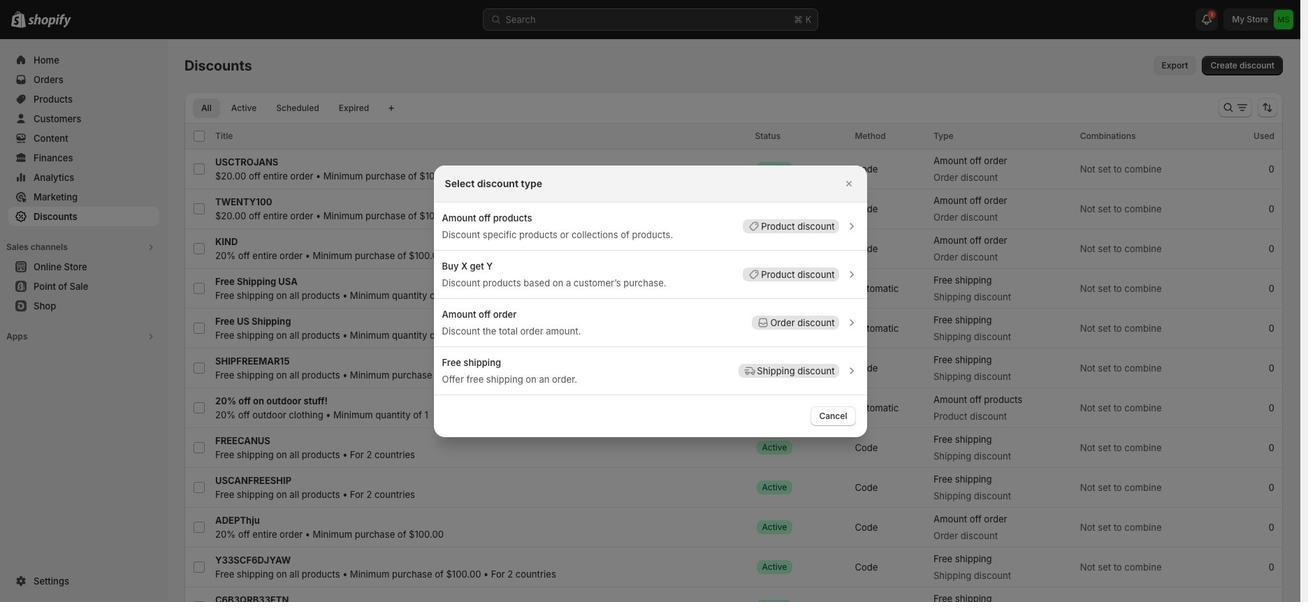 Task type: vqa. For each thing, say whether or not it's contained in the screenshot.
left plan
no



Task type: describe. For each thing, give the bounding box(es) containing it.
shopify image
[[28, 14, 71, 28]]



Task type: locate. For each thing, give the bounding box(es) containing it.
tab list
[[190, 98, 380, 118]]

dialog
[[0, 165, 1300, 437]]



